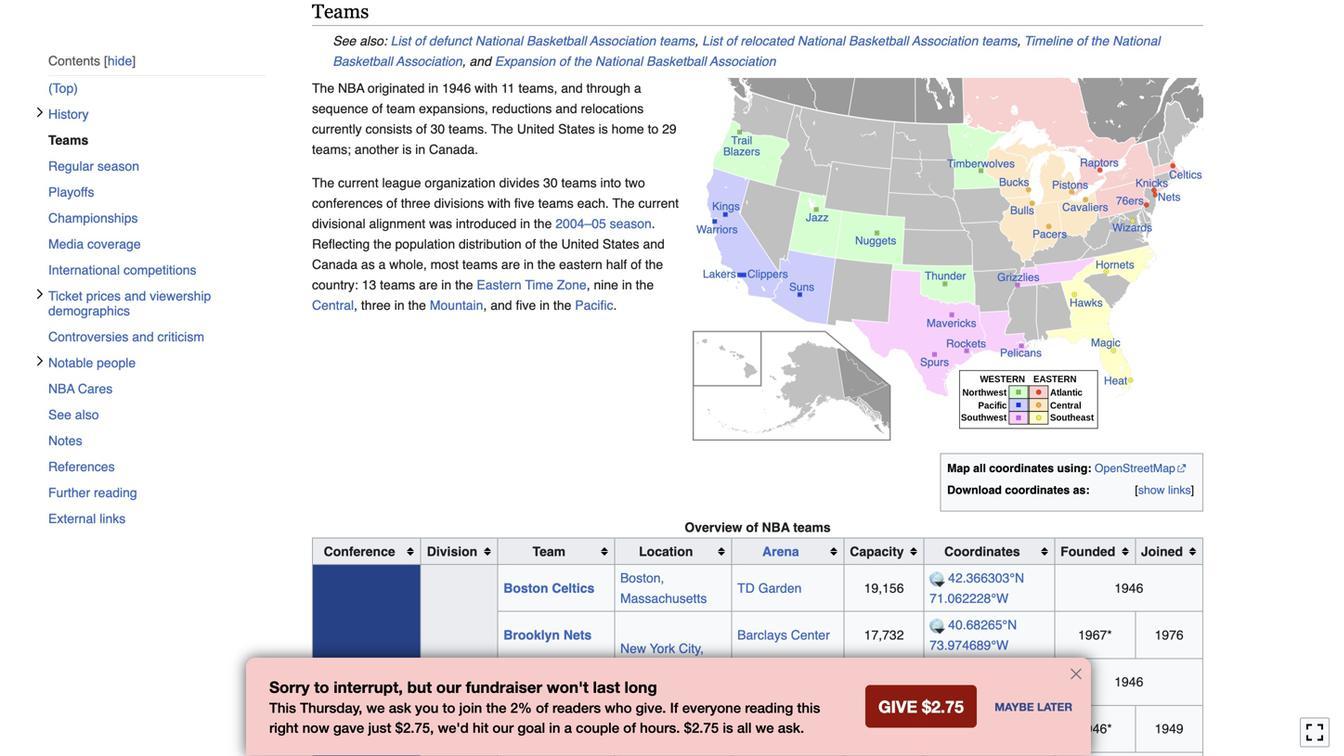 Task type: describe. For each thing, give the bounding box(es) containing it.
boston
[[504, 581, 548, 596]]

five inside eastern time zone , nine in the central , three in the mountain , and five in the pacific .
[[516, 298, 536, 313]]

of left defunct
[[414, 34, 425, 48]]

boston, massachusetts link
[[620, 571, 707, 606]]

was
[[429, 217, 452, 231]]

wells
[[737, 712, 769, 727]]

note containing see also:
[[312, 31, 1204, 72]]

1 horizontal spatial we
[[756, 720, 774, 737]]

x small image for notable people
[[34, 356, 46, 367]]

0 horizontal spatial is
[[402, 142, 412, 157]]

sequence
[[312, 101, 368, 116]]

celtics link
[[1169, 169, 1202, 181]]

openstreetmap
[[1095, 462, 1176, 475]]

1 horizontal spatial center
[[791, 628, 830, 643]]

the inside timeline of the national basketball association
[[1091, 34, 1109, 48]]

76ers link
[[1116, 195, 1144, 207]]

heat
[[1104, 375, 1128, 387]]

now
[[302, 720, 329, 737]]

0 vertical spatial teams
[[312, 0, 369, 22]]

the nba originated in 1946 with 11 teams, and through a sequence of team expansions, reductions and relocations currently consists of 30 teams. the united states is home to 29 teams; another is in canada.
[[312, 81, 677, 157]]

eastern
[[477, 278, 522, 293]]

2004–05
[[556, 217, 606, 231]]

division
[[427, 545, 478, 559]]

viewership
[[150, 289, 211, 304]]

our for hit
[[493, 720, 514, 737]]

timberwolves
[[947, 158, 1015, 170]]

0 horizontal spatial knicks
[[565, 675, 608, 690]]

1967*
[[1078, 628, 1112, 643]]

the down 2004–05
[[540, 237, 558, 252]]

with inside the current league organization divides 30 teams into two conferences of three divisions with five teams each. the current divisional alignment was introduced in the
[[488, 196, 511, 211]]

the current league organization divides 30 teams into two conferences of three divisions with five teams each. the current divisional alignment was introduced in the
[[312, 176, 679, 231]]

30 inside the current league organization divides 30 teams into two conferences of three divisions with five teams each. the current divisional alignment was introduced in the
[[543, 176, 558, 191]]

the down two
[[613, 196, 635, 211]]

ticket prices and viewership demographics link
[[48, 283, 266, 324]]

in down time
[[540, 298, 550, 313]]

won't
[[547, 679, 589, 697]]

1 horizontal spatial $2.75
[[684, 720, 719, 737]]

the left mountain link
[[408, 298, 426, 313]]

trail blazers
[[723, 135, 760, 158]]

championships
[[48, 211, 138, 226]]

the up sequence
[[312, 81, 334, 96]]

regular
[[48, 159, 94, 174]]

, up expansion of the national basketball association link
[[695, 34, 699, 48]]

season for regular season
[[97, 159, 139, 174]]

the down reductions
[[491, 122, 513, 137]]

york left city,
[[650, 642, 675, 656]]

wells fargo center
[[737, 712, 807, 747]]

join
[[459, 701, 482, 717]]

39.901111°n 75.171944°w
[[930, 712, 1021, 747]]

controversies and criticism link
[[48, 324, 266, 350]]

as
[[361, 257, 375, 272]]

in inside the current league organization divides 30 teams into two conferences of three divisions with five teams each. the current divisional alignment was introduced in the
[[520, 217, 530, 231]]

reflecting
[[312, 237, 370, 252]]

td
[[737, 581, 755, 596]]

overview
[[685, 521, 743, 535]]

0 horizontal spatial current
[[338, 176, 379, 191]]

of right consists
[[416, 122, 427, 137]]

and inside . reflecting the population distribution of the united states and canada as a whole, most teams are in the eastern half of the country: 13 teams are in the
[[643, 237, 665, 252]]

of up consists
[[372, 101, 383, 116]]

founded
[[1061, 545, 1116, 559]]

show location on an interactive map image for 40.68265°n
[[930, 619, 948, 635]]

the up 'through'
[[574, 54, 592, 69]]

1 horizontal spatial is
[[599, 122, 608, 137]]

fundraiser
[[466, 679, 542, 697]]

nets inside brooklyn nets new york city, new york
[[564, 628, 592, 643]]

jazz link
[[806, 212, 829, 224]]

teams link
[[48, 127, 279, 153]]

pacific
[[575, 298, 613, 313]]

philadelphia 76ers
[[504, 712, 580, 747]]

boston celtics link
[[504, 581, 595, 596]]

1 list from the left
[[391, 34, 411, 48]]

who
[[605, 701, 632, 717]]

media coverage link
[[48, 231, 266, 257]]

td garden
[[737, 581, 802, 596]]

nuggets
[[855, 235, 896, 247]]

five inside the current league organization divides 30 teams into two conferences of three divisions with five teams each. the current divisional alignment was introduced in the
[[514, 196, 535, 211]]

pistons link
[[1052, 179, 1088, 191]]

76ers for philadelphia 76ers
[[504, 732, 538, 747]]

teams up arena
[[793, 521, 831, 535]]

notable
[[48, 356, 93, 370]]

show
[[1138, 484, 1165, 497]]

1946 inside the nba originated in 1946 with 11 teams, and through a sequence of team expansions, reductions and relocations currently consists of 30 teams. the united states is home to 29 teams; another is in canada.
[[442, 81, 471, 96]]

york up long
[[650, 662, 675, 677]]

11
[[501, 81, 515, 96]]

1 vertical spatial celtics
[[552, 581, 595, 596]]

, down you
[[430, 720, 434, 737]]

see also
[[48, 408, 99, 422]]

fullscreen image
[[1306, 724, 1324, 742]]

of down list of defunct national basketball association teams link
[[559, 54, 570, 69]]

2%
[[510, 701, 532, 717]]

1 horizontal spatial current
[[638, 196, 679, 211]]

in down "most"
[[441, 278, 452, 293]]

we inside , we ask you to join the 2% of readers who give. if everyone reading this right now gave just
[[366, 701, 385, 717]]

map
[[947, 462, 970, 475]]

national up expansion
[[475, 34, 523, 48]]

x small image for history
[[34, 107, 46, 118]]

40.68265°n 73.974689°w link
[[930, 618, 1017, 653]]

and inside ticket prices and viewership demographics
[[124, 289, 146, 304]]

teams left timeline
[[982, 34, 1017, 48]]

coverage
[[87, 237, 141, 252]]

bucks link
[[999, 177, 1029, 189]]

national up 'through'
[[595, 54, 643, 69]]

the up time
[[537, 257, 556, 272]]

see for see also: list of defunct national basketball association teams , list of relocated national basketball association teams ,
[[333, 34, 356, 48]]

states inside . reflecting the population distribution of the united states and canada as a whole, most teams are in the eastern half of the country: 13 teams are in the
[[603, 237, 639, 252]]

see also: list of defunct national basketball association teams , list of relocated national basketball association teams ,
[[333, 34, 1024, 48]]

association inside timeline of the national basketball association
[[396, 54, 462, 69]]

39.901111°n
[[948, 712, 1021, 727]]

gave
[[333, 720, 364, 737]]

pacers link
[[1033, 229, 1067, 241]]

further
[[48, 486, 90, 500]]

and right teams,
[[561, 81, 583, 96]]

with inside the nba originated in 1946 with 11 teams, and through a sequence of team expansions, reductions and relocations currently consists of 30 teams. the united states is home to 29 teams; another is in canada.
[[475, 81, 498, 96]]

and down teams,
[[556, 101, 577, 116]]

long
[[625, 679, 657, 697]]

league
[[382, 176, 421, 191]]

atlantic link
[[436, 675, 483, 690]]

timeline
[[1024, 34, 1073, 48]]

0 vertical spatial coordinates
[[989, 462, 1054, 475]]

1946*
[[1078, 722, 1112, 737]]

bulls link
[[1010, 205, 1034, 217]]

nba inside the nba originated in 1946 with 11 teams, and through a sequence of team expansions, reductions and relocations currently consists of 30 teams. the united states is home to 29 teams; another is in canada.
[[338, 81, 364, 96]]

. reflecting the population distribution of the united states and canada as a whole, most teams are in the eastern half of the country: 13 teams are in the
[[312, 217, 665, 293]]

show location on an interactive map image for 39.901111°n
[[930, 713, 948, 729]]

13
[[362, 278, 376, 293]]

the right nine
[[636, 278, 654, 293]]

nine
[[594, 278, 618, 293]]

grizzlies
[[997, 272, 1040, 284]]

season for 2004–05 season
[[610, 217, 652, 231]]

playoffs link
[[48, 179, 266, 205]]

madison square garden link
[[737, 665, 832, 700]]

and inside note
[[469, 54, 491, 69]]

of left relocated at the right of page
[[726, 34, 737, 48]]

knicks link
[[1136, 178, 1168, 190]]

in right nine
[[622, 278, 632, 293]]

united inside . reflecting the population distribution of the united states and canada as a whole, most teams are in the eastern half of the country: 13 teams are in the
[[561, 237, 599, 252]]

in up expansions,
[[428, 81, 439, 96]]

nuggets link
[[855, 235, 896, 247]]

trail
[[731, 135, 752, 147]]

york up , we ask you to join the 2% of readers who give. if everyone reading this right now gave just
[[534, 675, 562, 690]]

square
[[790, 665, 832, 680]]

20,478
[[864, 722, 904, 737]]

in right goal
[[549, 720, 560, 737]]

, down country:
[[354, 298, 358, 313]]

1 vertical spatial 1946
[[1115, 581, 1144, 596]]

teams down the distribution
[[462, 257, 498, 272]]

0 horizontal spatial $2.75
[[395, 720, 430, 737]]

0 vertical spatial all
[[973, 462, 986, 475]]

philadelphia
[[504, 712, 580, 727]]

in up eastern time zone link
[[524, 257, 534, 272]]

map all coordinates using: openstreetmap
[[947, 462, 1176, 475]]

of right overview
[[746, 521, 758, 535]]

td garden link
[[737, 581, 802, 596]]

our for but
[[436, 679, 461, 697]]

30 inside the nba originated in 1946 with 11 teams, and through a sequence of team expansions, reductions and relocations currently consists of 30 teams. the united states is home to 29 teams; another is in canada.
[[431, 122, 445, 137]]

three inside eastern time zone , nine in the central , three in the mountain , and five in the pacific .
[[361, 298, 391, 313]]

reading inside , we ask you to join the 2% of readers who give. if everyone reading this right now gave just
[[745, 701, 793, 717]]

mavericks rockets
[[927, 318, 986, 350]]

the up as
[[373, 237, 392, 252]]

in left 'canada.'
[[415, 142, 425, 157]]

united inside the nba originated in 1946 with 11 teams, and through a sequence of team expansions, reductions and relocations currently consists of 30 teams. the united states is home to 29 teams; another is in canada.
[[517, 122, 555, 137]]

to inside the nba originated in 1946 with 11 teams, and through a sequence of team expansions, reductions and relocations currently consists of 30 teams. the united states is home to 29 teams; another is in canada.
[[648, 122, 659, 137]]

1 horizontal spatial nets
[[1158, 191, 1181, 204]]

you
[[415, 701, 439, 717]]

0 vertical spatial garden
[[758, 581, 802, 596]]

to inside sorry to interrupt, but our fundraiser won't last long this thursday
[[314, 679, 329, 697]]

couple
[[576, 720, 620, 737]]

maybe later button
[[995, 692, 1073, 724]]

coordinates
[[944, 545, 1020, 559]]

wells fargo center link
[[737, 712, 807, 747]]

see for see also
[[48, 408, 71, 422]]

2 horizontal spatial $2.75
[[922, 698, 964, 717]]

teams down whole,
[[380, 278, 415, 293]]

hide button
[[104, 54, 136, 69]]

international competitions
[[48, 263, 196, 278]]

population
[[395, 237, 455, 252]]

brooklyn
[[504, 628, 560, 643]]

nba cares
[[48, 382, 113, 396]]



Task type: vqa. For each thing, say whether or not it's contained in the screenshot.
changes in the "Mentoring for FAC Nominators of featured articles promoted Recent changes to featured articles Random featured article"
no



Task type: locate. For each thing, give the bounding box(es) containing it.
are down "most"
[[419, 278, 438, 293]]

links inside dropdown button
[[1168, 484, 1191, 497]]

of right half
[[631, 257, 642, 272]]

0 horizontal spatial 30
[[431, 122, 445, 137]]

1 horizontal spatial links
[[1168, 484, 1191, 497]]

x small image for ticket prices and viewership demographics
[[34, 289, 46, 300]]

0 horizontal spatial to
[[314, 679, 329, 697]]

to left 29
[[648, 122, 659, 137]]

2 vertical spatial x small image
[[34, 356, 46, 367]]

0 vertical spatial with
[[475, 81, 498, 96]]

0 vertical spatial reading
[[94, 486, 137, 500]]

is down relocations
[[599, 122, 608, 137]]

the right timeline
[[1091, 34, 1109, 48]]

1 horizontal spatial celtics
[[1169, 169, 1202, 181]]

see inside note
[[333, 34, 356, 48]]

blazers
[[723, 146, 760, 158]]

philadelphia, pennsylvania
[[620, 712, 698, 747]]

garden inside madison square garden
[[737, 685, 781, 700]]

later
[[1037, 701, 1073, 714]]

expansions,
[[419, 101, 488, 116]]

0 vertical spatial celtics
[[1169, 169, 1202, 181]]

1 vertical spatial .
[[613, 298, 617, 313]]

central link
[[312, 298, 354, 313]]

the up mountain
[[455, 278, 473, 293]]

2 vertical spatial 1946
[[1115, 675, 1144, 690]]

atlantic
[[436, 675, 483, 690]]

basketball inside timeline of the national basketball association
[[333, 54, 393, 69]]

1 horizontal spatial to
[[442, 701, 455, 717]]

reading up external links
[[94, 486, 137, 500]]

1 horizontal spatial knicks
[[1136, 178, 1168, 190]]

0 horizontal spatial a
[[379, 257, 386, 272]]

1 horizontal spatial 30
[[543, 176, 558, 191]]

1 horizontal spatial nba
[[338, 81, 364, 96]]

hit
[[473, 720, 489, 737]]

prices
[[86, 289, 121, 304]]

2 show location on an interactive map image from the top
[[930, 713, 948, 729]]

list right also:
[[391, 34, 411, 48]]

team
[[533, 545, 566, 559]]

in
[[428, 81, 439, 96], [415, 142, 425, 157], [520, 217, 530, 231], [524, 257, 534, 272], [441, 278, 452, 293], [622, 278, 632, 293], [394, 298, 405, 313], [540, 298, 550, 313], [549, 720, 560, 737]]

1946 down joined
[[1115, 581, 1144, 596]]

73.974689°w
[[930, 638, 1009, 653]]

0 vertical spatial states
[[558, 122, 595, 137]]

2 horizontal spatial a
[[634, 81, 641, 96]]

we'd
[[438, 720, 469, 737]]

2 vertical spatial to
[[442, 701, 455, 717]]

3 x small image from the top
[[34, 356, 46, 367]]

. inside . reflecting the population distribution of the united states and canada as a whole, most teams are in the eastern half of the country: 13 teams are in the
[[652, 217, 655, 231]]

1 horizontal spatial our
[[493, 720, 514, 737]]

our
[[436, 679, 461, 697], [493, 720, 514, 737]]

teams up expansion of the national basketball association link
[[660, 34, 695, 48]]

with up introduced
[[488, 196, 511, 211]]

reading
[[94, 486, 137, 500], [745, 701, 793, 717]]

nba up arena
[[762, 521, 790, 535]]

hide
[[108, 54, 132, 68]]

76ers up wizards
[[1116, 195, 1144, 207]]

of up alignment
[[386, 196, 397, 211]]

see up the notes
[[48, 408, 71, 422]]

0 vertical spatial three
[[401, 196, 431, 211]]

notable people
[[48, 356, 136, 370]]

0 horizontal spatial our
[[436, 679, 461, 697]]

$2.75
[[922, 698, 964, 717], [395, 720, 430, 737], [684, 720, 719, 737]]

united down reductions
[[517, 122, 555, 137]]

0 horizontal spatial united
[[517, 122, 555, 137]]

teams up also:
[[312, 0, 369, 22]]

three inside the current league organization divides 30 teams into two conferences of three divisions with five teams each. the current divisional alignment was introduced in the
[[401, 196, 431, 211]]

current up conferences
[[338, 176, 379, 191]]

cares
[[78, 382, 113, 396]]

the down zone
[[553, 298, 571, 313]]

1 vertical spatial is
[[402, 142, 412, 157]]

season
[[97, 159, 139, 174], [610, 217, 652, 231]]

0 vertical spatial x small image
[[34, 107, 46, 118]]

of inside timeline of the national basketball association
[[1076, 34, 1087, 48]]

1 horizontal spatial .
[[652, 217, 655, 231]]

76ers inside knicks 76ers
[[1116, 195, 1144, 207]]

0 vertical spatial 30
[[431, 122, 445, 137]]

rockets
[[946, 338, 986, 350]]

arena
[[762, 545, 799, 559]]

references
[[48, 460, 115, 474]]

, down eastern
[[483, 298, 487, 313]]

links down further reading
[[100, 512, 126, 526]]

$2.75 down everyone
[[684, 720, 719, 737]]

0 horizontal spatial center
[[737, 732, 777, 747]]

are up eastern
[[501, 257, 520, 272]]

1 vertical spatial coordinates
[[1005, 484, 1070, 497]]

x small image left 'notable'
[[34, 356, 46, 367]]

of right timeline
[[1076, 34, 1087, 48]]

0 vertical spatial see
[[333, 34, 356, 48]]

42.366303°n 71.062228°w
[[930, 571, 1024, 606]]

three down league
[[401, 196, 431, 211]]

teams,
[[519, 81, 558, 96]]

mavericks link
[[927, 318, 977, 330]]

season down two
[[610, 217, 652, 231]]

see left also:
[[333, 34, 356, 48]]

national right timeline
[[1113, 34, 1160, 48]]

show location on an interactive map image
[[930, 572, 948, 588]]

three down "13"
[[361, 298, 391, 313]]

76ers for knicks 76ers
[[1116, 195, 1144, 207]]

the inside , we ask you to join the 2% of readers who give. if everyone reading this right now gave just
[[486, 701, 507, 717]]

hawks link
[[1070, 297, 1103, 309]]

show location on an interactive map image up 75.171944°w
[[930, 713, 948, 729]]

the right half
[[645, 257, 663, 272]]

most
[[431, 257, 459, 272]]

1 horizontal spatial a
[[564, 720, 572, 737]]

garden
[[758, 581, 802, 596], [737, 685, 781, 700]]

42.366303°n
[[948, 571, 1024, 586]]

1 vertical spatial knicks
[[565, 675, 608, 690]]

to up thursday
[[314, 679, 329, 697]]

, down interrupt,
[[359, 701, 362, 717]]

teams;
[[312, 142, 351, 157]]

and down eastern
[[491, 298, 512, 313]]

0 vertical spatial five
[[514, 196, 535, 211]]

of inside the current league organization divides 30 teams into two conferences of three divisions with five teams each. the current divisional alignment was introduced in the
[[386, 196, 397, 211]]

in down whole,
[[394, 298, 405, 313]]

0 vertical spatial 1946
[[442, 81, 471, 96]]

0 vertical spatial united
[[517, 122, 555, 137]]

1 horizontal spatial reading
[[745, 701, 793, 717]]

1 horizontal spatial all
[[973, 462, 986, 475]]

, left nine
[[587, 278, 590, 293]]

0 horizontal spatial three
[[361, 298, 391, 313]]

2 list from the left
[[702, 34, 722, 48]]

1 x small image from the top
[[34, 107, 46, 118]]

show location on an interactive map image up 73.974689°w
[[930, 619, 948, 635]]

1 vertical spatial we
[[756, 720, 774, 737]]

1 vertical spatial nba
[[48, 382, 75, 396]]

2 horizontal spatial is
[[723, 720, 733, 737]]

season up playoffs link
[[97, 159, 139, 174]]

show links
[[1138, 484, 1191, 497]]

relocations
[[581, 101, 644, 116]]

list of relocated national basketball association teams link
[[702, 34, 1017, 48]]

1 vertical spatial current
[[638, 196, 679, 211]]

pennsylvania
[[620, 732, 698, 747]]

of inside , we ask you to join the 2% of readers who give. if everyone reading this right now gave just
[[536, 701, 549, 717]]

0 vertical spatial current
[[338, 176, 379, 191]]

1946
[[442, 81, 471, 96], [1115, 581, 1144, 596], [1115, 675, 1144, 690]]

jazz warriors
[[696, 212, 829, 236]]

1946 up expansions,
[[442, 81, 471, 96]]

1 vertical spatial 76ers
[[504, 732, 538, 747]]

also
[[75, 408, 99, 422]]

1 vertical spatial see
[[48, 408, 71, 422]]

1 vertical spatial are
[[419, 278, 438, 293]]

lakers
[[703, 269, 736, 281]]

73.993611°w
[[930, 685, 1008, 700]]

links right the show
[[1168, 484, 1191, 497]]

0 vertical spatial a
[[634, 81, 641, 96]]

1 vertical spatial united
[[561, 237, 599, 252]]

ticket prices and viewership demographics
[[48, 289, 211, 318]]

2 vertical spatial a
[[564, 720, 572, 737]]

further reading link
[[48, 480, 266, 506]]

controversies
[[48, 330, 128, 344]]

canada.
[[429, 142, 478, 157]]

knicks inside knicks 76ers
[[1136, 178, 1168, 190]]

a inside . reflecting the population distribution of the united states and canada as a whole, most teams are in the eastern half of the country: 13 teams are in the
[[379, 257, 386, 272]]

national inside timeline of the national basketball association
[[1113, 34, 1160, 48]]

0 vertical spatial are
[[501, 257, 520, 272]]

we left ask.
[[756, 720, 774, 737]]

1 horizontal spatial united
[[561, 237, 599, 252]]

coordinates down map all coordinates using: openstreetmap
[[1005, 484, 1070, 497]]

of down the "who"
[[623, 720, 636, 737]]

championships link
[[48, 205, 266, 231]]

1 vertical spatial center
[[737, 732, 777, 747]]

goal
[[518, 720, 545, 737]]

2004–05 season
[[556, 217, 652, 231]]

give.
[[636, 701, 666, 717]]

1 vertical spatial garden
[[737, 685, 781, 700]]

teams up 2004–05
[[538, 196, 574, 211]]

and up 'notable people' 'link'
[[132, 330, 154, 344]]

1976
[[1155, 628, 1184, 643]]

we
[[366, 701, 385, 717], [756, 720, 774, 737]]

1 show location on an interactive map image from the top
[[930, 619, 948, 635]]

1 vertical spatial links
[[100, 512, 126, 526]]

0 vertical spatial season
[[97, 159, 139, 174]]

0 horizontal spatial we
[[366, 701, 385, 717]]

national
[[475, 34, 523, 48], [798, 34, 845, 48], [1113, 34, 1160, 48], [595, 54, 643, 69]]

and down 2004–05 season
[[643, 237, 665, 252]]

teams
[[660, 34, 695, 48], [982, 34, 1017, 48], [561, 176, 597, 191], [538, 196, 574, 211], [462, 257, 498, 272], [380, 278, 415, 293], [793, 521, 831, 535]]

1 vertical spatial a
[[379, 257, 386, 272]]

season inside regular season link
[[97, 159, 139, 174]]

nba down 'notable'
[[48, 382, 75, 396]]

of right the distribution
[[525, 237, 536, 252]]

1 vertical spatial states
[[603, 237, 639, 252]]

but
[[407, 679, 432, 697]]

0 horizontal spatial links
[[100, 512, 126, 526]]

1 vertical spatial all
[[737, 720, 752, 737]]

40.68265°n 73.974689°w
[[930, 618, 1017, 653]]

0 vertical spatial 76ers
[[1116, 195, 1144, 207]]

show location on an interactive map image
[[930, 619, 948, 635], [930, 713, 948, 729]]

0 horizontal spatial states
[[558, 122, 595, 137]]

0 horizontal spatial teams
[[48, 133, 89, 148]]

1 vertical spatial x small image
[[34, 289, 46, 300]]

center inside the wells fargo center
[[737, 732, 777, 747]]

a inside the nba originated in 1946 with 11 teams, and through a sequence of team expansions, reductions and relocations currently consists of 30 teams. the united states is home to 29 teams; another is in canada.
[[634, 81, 641, 96]]

show links button
[[1133, 482, 1197, 499]]

40.750556°n
[[948, 665, 1024, 680]]

two
[[625, 176, 645, 191]]

madison square garden
[[737, 665, 832, 700]]

1 vertical spatial season
[[610, 217, 652, 231]]

, down defunct
[[462, 54, 466, 69]]

2 x small image from the top
[[34, 289, 46, 300]]

0 vertical spatial links
[[1168, 484, 1191, 497]]

boston, massachusetts
[[620, 571, 707, 606]]

x small image
[[34, 107, 46, 118], [34, 289, 46, 300], [34, 356, 46, 367]]

teams up the each.
[[561, 176, 597, 191]]

0 vertical spatial .
[[652, 217, 655, 231]]

0 vertical spatial knicks
[[1136, 178, 1168, 190]]

x small image left history
[[34, 107, 46, 118]]

, inside , we ask you to join the 2% of readers who give. if everyone reading this right now gave just
[[359, 701, 362, 717]]

a down readers
[[564, 720, 572, 737]]

celtics up nets link
[[1169, 169, 1202, 181]]

we up just
[[366, 701, 385, 717]]

0 vertical spatial our
[[436, 679, 461, 697]]

0 horizontal spatial 76ers
[[504, 732, 538, 747]]

also:
[[360, 34, 387, 48]]

regular season
[[48, 159, 139, 174]]

divides
[[499, 176, 540, 191]]

0 horizontal spatial all
[[737, 720, 752, 737]]

0 horizontal spatial list
[[391, 34, 411, 48]]

knicks up readers
[[565, 675, 608, 690]]

1 vertical spatial to
[[314, 679, 329, 697]]

our right hit at left bottom
[[493, 720, 514, 737]]

19,156
[[864, 581, 904, 596]]

pelicans link
[[1000, 348, 1042, 360]]

links for external links
[[100, 512, 126, 526]]

celtics
[[1169, 169, 1202, 181], [552, 581, 595, 596]]

. inside eastern time zone , nine in the central , three in the mountain , and five in the pacific .
[[613, 298, 617, 313]]

teams.
[[449, 122, 488, 137]]

2 vertical spatial is
[[723, 720, 733, 737]]

our right but
[[436, 679, 461, 697]]

national right relocated at the right of page
[[798, 34, 845, 48]]

distribution
[[459, 237, 522, 252]]

states up half
[[603, 237, 639, 252]]

76ers inside philadelphia 76ers
[[504, 732, 538, 747]]

bucks
[[999, 177, 1029, 189]]

spurs link
[[920, 357, 949, 369]]

garden down madison
[[737, 685, 781, 700]]

1946 right close icon
[[1115, 675, 1144, 690]]

our inside sorry to interrupt, but our fundraiser won't last long this thursday
[[436, 679, 461, 697]]

coordinates up download coordinates as:
[[989, 462, 1054, 475]]

a right as
[[379, 257, 386, 272]]

1 vertical spatial 30
[[543, 176, 558, 191]]

1 horizontal spatial teams
[[312, 0, 369, 22]]

all right map
[[973, 462, 986, 475]]

conference
[[324, 545, 395, 559]]

, left timeline
[[1017, 34, 1021, 48]]

list left relocated at the right of page
[[702, 34, 722, 48]]

1 horizontal spatial are
[[501, 257, 520, 272]]

organization
[[425, 176, 496, 191]]

thunder
[[925, 270, 966, 283]]

and inside eastern time zone , nine in the central , three in the mountain , and five in the pacific .
[[491, 298, 512, 313]]

nets down knicks link
[[1158, 191, 1181, 204]]

basketball
[[527, 34, 587, 48], [849, 34, 909, 48], [333, 54, 393, 69], [647, 54, 707, 69]]

1 vertical spatial five
[[516, 298, 536, 313]]

1 horizontal spatial states
[[603, 237, 639, 252]]

a down expansion of the national basketball association link
[[634, 81, 641, 96]]

new
[[620, 642, 646, 656], [620, 662, 646, 677], [504, 675, 530, 690]]

united up eastern
[[561, 237, 599, 252]]

1 vertical spatial three
[[361, 298, 391, 313]]

competitions
[[123, 263, 196, 278]]

whole,
[[389, 257, 427, 272]]

cavaliers link
[[1062, 202, 1108, 214]]

celtics down team
[[552, 581, 595, 596]]

center down the wells
[[737, 732, 777, 747]]

note
[[312, 31, 1204, 72]]

0 horizontal spatial nba
[[48, 382, 75, 396]]

in right introduced
[[520, 217, 530, 231]]

this
[[797, 701, 820, 717]]

links for show links
[[1168, 484, 1191, 497]]

0 horizontal spatial .
[[613, 298, 617, 313]]

home
[[612, 122, 644, 137]]

expansion
[[495, 54, 555, 69]]

the inside the current league organization divides 30 teams into two conferences of three divisions with five teams each. the current divisional alignment was introduced in the
[[534, 217, 552, 231]]

1 vertical spatial our
[[493, 720, 514, 737]]

$2.75 , we'd hit our goal in a couple of hours. $2.75 is all we ask.
[[395, 720, 804, 737]]

timberwolves link
[[947, 158, 1015, 170]]

30 up 'canada.'
[[431, 122, 445, 137]]

close image
[[1069, 666, 1084, 681]]

current down two
[[638, 196, 679, 211]]

0 vertical spatial show location on an interactive map image
[[930, 619, 948, 635]]

30 right the divides
[[543, 176, 558, 191]]

states inside the nba originated in 1946 with 11 teams, and through a sequence of team expansions, reductions and relocations currently consists of 30 teams. the united states is home to 29 teams; another is in canada.
[[558, 122, 595, 137]]

0 horizontal spatial reading
[[94, 486, 137, 500]]

clippers
[[748, 269, 788, 281]]

1 horizontal spatial three
[[401, 196, 431, 211]]

location
[[639, 545, 693, 559]]

five down eastern time zone link
[[516, 298, 536, 313]]

links inside 'link'
[[100, 512, 126, 526]]

divisional
[[312, 217, 366, 231]]

0 horizontal spatial nets
[[564, 628, 592, 643]]

reductions
[[492, 101, 552, 116]]

the up conferences
[[312, 176, 334, 191]]

to inside , we ask you to join the 2% of readers who give. if everyone reading this right now gave just
[[442, 701, 455, 717]]

download
[[947, 484, 1002, 497]]

garden right 'td'
[[758, 581, 802, 596]]

just
[[368, 720, 391, 737]]

1 vertical spatial reading
[[745, 701, 793, 717]]

barclays center link
[[737, 628, 830, 643]]

states down relocations
[[558, 122, 595, 137]]

new york city, new york link
[[620, 642, 704, 677]]

central
[[312, 298, 354, 313]]

2 horizontal spatial nba
[[762, 521, 790, 535]]

center up square
[[791, 628, 830, 643]]

0 vertical spatial to
[[648, 122, 659, 137]]



